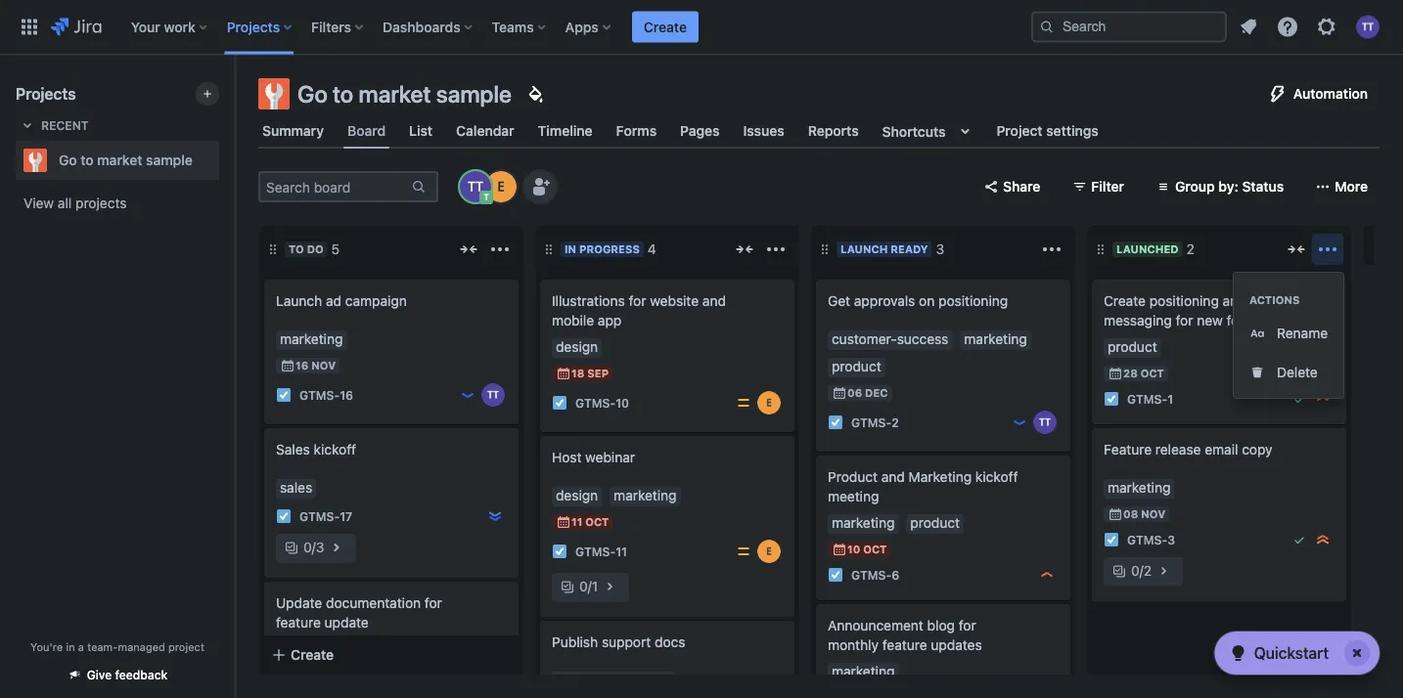 Task type: vqa. For each thing, say whether or not it's contained in the screenshot.
Customer
no



Task type: locate. For each thing, give the bounding box(es) containing it.
0 down "gtms-3" link at the bottom of the page
[[1132, 563, 1140, 579]]

oct up gtms-6
[[864, 544, 887, 556]]

1 horizontal spatial eloisefrancis23 image
[[758, 540, 781, 564]]

4
[[648, 241, 657, 257]]

0 horizontal spatial column actions menu image
[[488, 238, 512, 261]]

0 horizontal spatial and
[[703, 293, 726, 309]]

0 horizontal spatial /
[[312, 540, 316, 556]]

product
[[828, 469, 878, 486]]

for up updates
[[959, 618, 977, 634]]

0 vertical spatial nov
[[311, 360, 336, 372]]

high image
[[1316, 392, 1331, 407]]

0 horizontal spatial feature
[[276, 615, 321, 631]]

for left the website
[[629, 293, 646, 309]]

1 down gtms-11 link
[[592, 579, 598, 595]]

0 horizontal spatial launch
[[276, 293, 322, 309]]

apps button
[[560, 11, 618, 43]]

collapse image
[[457, 238, 481, 261], [1285, 238, 1309, 261]]

2 vertical spatial oct
[[864, 544, 887, 556]]

forms link
[[612, 114, 661, 149]]

1 horizontal spatial create
[[644, 19, 687, 35]]

filters
[[311, 19, 351, 35]]

2
[[1187, 241, 1195, 257], [892, 416, 899, 430], [1144, 563, 1152, 579]]

nov right 08
[[1142, 509, 1166, 521]]

calendar
[[456, 123, 515, 139]]

search image
[[1040, 19, 1055, 35]]

gtms-1 link
[[1128, 391, 1174, 408]]

and up new
[[1223, 293, 1247, 309]]

1 vertical spatial 11
[[616, 545, 627, 559]]

create up the messaging
[[1104, 293, 1146, 309]]

done image
[[1292, 532, 1308, 548]]

16 up gtms-16 at the left of the page
[[296, 360, 309, 372]]

1 horizontal spatial terry turtle image
[[1034, 411, 1057, 435]]

launch left the ad
[[276, 293, 322, 309]]

illustrations
[[552, 293, 625, 309]]

1 vertical spatial kickoff
[[976, 469, 1018, 486]]

10 october 2023 image
[[832, 542, 848, 558]]

gtms- down 28 oct
[[1128, 392, 1168, 406]]

collapse image for 2
[[1285, 238, 1309, 261]]

gtms- down 08 nov
[[1128, 533, 1168, 547]]

market
[[359, 80, 431, 108], [97, 152, 142, 168]]

0 vertical spatial terry turtle image
[[460, 171, 491, 203]]

and inside illustrations for website and mobile app
[[703, 293, 726, 309]]

21
[[340, 671, 353, 685]]

1 horizontal spatial go to market sample
[[298, 80, 512, 108]]

documentation
[[326, 596, 421, 612]]

1 vertical spatial create
[[1104, 293, 1146, 309]]

0 horizontal spatial 3
[[316, 540, 324, 556]]

gtms- for on
[[852, 416, 892, 430]]

gtms- down 16 nov
[[300, 389, 340, 402]]

0 vertical spatial create button
[[632, 11, 699, 43]]

task image down 16 november 2023 image on the left bottom
[[276, 388, 292, 403]]

Search field
[[1032, 11, 1227, 43]]

10 oct
[[848, 544, 887, 556]]

update documentation for feature update
[[276, 596, 442, 631]]

for inside announcement blog for monthly feature updates
[[959, 618, 977, 634]]

task image left gtms-2 link
[[828, 415, 844, 431]]

quickstart
[[1255, 645, 1329, 663]]

market up view all projects link
[[97, 152, 142, 168]]

to
[[333, 80, 354, 108], [81, 152, 94, 168]]

0 horizontal spatial oct
[[586, 516, 609, 529]]

launch inside launch ready 3
[[841, 243, 888, 256]]

task image for host webinar
[[552, 395, 568, 411]]

1
[[1168, 392, 1174, 406], [592, 579, 598, 595]]

eloisefrancis23 image left add people icon
[[486, 171, 517, 203]]

08
[[1124, 509, 1139, 521]]

launch left ready
[[841, 243, 888, 256]]

kickoff right sales
[[314, 442, 356, 458]]

issues link
[[740, 114, 789, 149]]

1 horizontal spatial to
[[333, 80, 354, 108]]

0 vertical spatial feature
[[1227, 313, 1272, 329]]

pages link
[[677, 114, 724, 149]]

quickstart button
[[1215, 632, 1380, 675]]

0 vertical spatial 11
[[572, 516, 583, 529]]

0 for 0 / 2
[[1132, 563, 1140, 579]]

1 collapse image from the left
[[457, 238, 481, 261]]

column actions menu image for 5
[[488, 238, 512, 261]]

2 for gtms-2
[[892, 416, 899, 430]]

0 horizontal spatial 2
[[892, 416, 899, 430]]

nov
[[311, 360, 336, 372], [1142, 509, 1166, 521]]

task image down 10 october 2023 icon
[[828, 568, 844, 583]]

1 vertical spatial create button
[[259, 638, 524, 673]]

sample up calendar
[[436, 80, 512, 108]]

0 vertical spatial launch
[[841, 243, 888, 256]]

email
[[1205, 442, 1239, 458]]

1 horizontal spatial 2
[[1144, 563, 1152, 579]]

for left new
[[1176, 313, 1194, 329]]

1 horizontal spatial /
[[588, 579, 592, 595]]

0 horizontal spatial 16
[[296, 360, 309, 372]]

projects inside "projects" popup button
[[227, 19, 280, 35]]

11 up publish support docs
[[616, 545, 627, 559]]

1 horizontal spatial 0
[[579, 579, 588, 595]]

task image
[[276, 388, 292, 403], [552, 395, 568, 411], [552, 544, 568, 560]]

create positioning and messaging for new feature
[[1104, 293, 1272, 329]]

oct for webinar
[[586, 516, 609, 529]]

0 vertical spatial projects
[[227, 19, 280, 35]]

6
[[892, 569, 900, 582]]

feature
[[1227, 313, 1272, 329], [276, 615, 321, 631], [883, 638, 928, 654]]

1 horizontal spatial sample
[[436, 80, 512, 108]]

go up summary
[[298, 80, 328, 108]]

/ for 3
[[312, 540, 316, 556]]

delete
[[1277, 365, 1318, 381]]

column actions menu image down the share
[[1041, 238, 1064, 261]]

0 down gtms-17 'link'
[[303, 540, 312, 556]]

check image
[[1227, 642, 1251, 666]]

0 vertical spatial 10
[[616, 396, 629, 410]]

/ down "gtms-3" link at the bottom of the page
[[1140, 563, 1144, 579]]

task image down 18 september 2023 icon
[[552, 395, 568, 411]]

launch
[[841, 243, 888, 256], [276, 293, 322, 309]]

low image
[[460, 388, 476, 403]]

0 for 0 / 1
[[579, 579, 588, 595]]

to up board on the left of the page
[[333, 80, 354, 108]]

a
[[78, 641, 84, 654]]

launched
[[1117, 243, 1179, 256]]

nov up gtms-16 at the left of the page
[[311, 360, 336, 372]]

task image
[[1104, 392, 1120, 407], [828, 415, 844, 431], [276, 509, 292, 525], [1104, 532, 1120, 548], [828, 568, 844, 583], [276, 671, 292, 686]]

0 vertical spatial 1
[[1168, 392, 1174, 406]]

positioning up new
[[1150, 293, 1219, 309]]

collapse image
[[733, 238, 757, 261]]

set background color image
[[524, 82, 547, 106]]

0 vertical spatial 2
[[1187, 241, 1195, 257]]

1 horizontal spatial 16
[[340, 389, 353, 402]]

column actions menu image right collapse image
[[764, 238, 788, 261]]

/ for 1
[[588, 579, 592, 595]]

1 horizontal spatial nov
[[1142, 509, 1166, 521]]

feature down actions
[[1227, 313, 1272, 329]]

your work button
[[125, 11, 215, 43]]

go to market sample up view all projects link
[[59, 152, 193, 168]]

3 for 0 / 3
[[316, 540, 324, 556]]

task image left "gtms-3" link at the bottom of the page
[[1104, 532, 1120, 548]]

mobile
[[552, 313, 594, 329]]

gtms-11
[[576, 545, 627, 559]]

0 vertical spatial sample
[[436, 80, 512, 108]]

go to market sample up list
[[298, 80, 512, 108]]

oct up gtms-11
[[586, 516, 609, 529]]

1 vertical spatial 10
[[848, 544, 861, 556]]

1 horizontal spatial column actions menu image
[[1317, 238, 1340, 261]]

done image
[[1292, 392, 1308, 407], [1292, 392, 1308, 407], [1292, 532, 1308, 548]]

2 horizontal spatial 0
[[1132, 563, 1140, 579]]

0 horizontal spatial positioning
[[939, 293, 1008, 309]]

1 horizontal spatial positioning
[[1150, 293, 1219, 309]]

0 vertical spatial create
[[644, 19, 687, 35]]

appswitcher icon image
[[18, 15, 41, 39]]

do
[[307, 243, 324, 256]]

summary link
[[258, 114, 328, 149]]

1 horizontal spatial feature
[[883, 638, 928, 654]]

nov for feature
[[1142, 509, 1166, 521]]

dismiss quickstart image
[[1342, 638, 1373, 670]]

gtms-2 link
[[852, 414, 899, 431]]

1 vertical spatial to
[[81, 152, 94, 168]]

and
[[703, 293, 726, 309], [1223, 293, 1247, 309], [882, 469, 905, 486]]

create project image
[[200, 86, 215, 102]]

dec
[[865, 387, 888, 400]]

banner
[[0, 0, 1404, 55]]

kickoff inside product and marketing kickoff meeting
[[976, 469, 1018, 486]]

go down recent
[[59, 152, 77, 168]]

0 horizontal spatial terry turtle image
[[460, 171, 491, 203]]

0 vertical spatial oct
[[1141, 368, 1165, 380]]

gtms-
[[300, 389, 340, 402], [1128, 392, 1168, 406], [576, 396, 616, 410], [852, 416, 892, 430], [300, 510, 340, 524], [1128, 533, 1168, 547], [576, 545, 616, 559], [852, 569, 892, 582], [300, 671, 340, 685]]

0 down gtms-11 link
[[579, 579, 588, 595]]

kickoff
[[314, 442, 356, 458], [976, 469, 1018, 486]]

2 collapse image from the left
[[1285, 238, 1309, 261]]

filter
[[1092, 179, 1125, 195]]

1 vertical spatial projects
[[16, 85, 76, 103]]

16 up the "sales kickoff"
[[340, 389, 353, 402]]

2 horizontal spatial /
[[1140, 563, 1144, 579]]

task image left gtms-1 link
[[1104, 392, 1120, 407]]

gtms- down sep
[[576, 396, 616, 410]]

projects up collapse recent projects icon
[[16, 85, 76, 103]]

column actions menu image left create column icon at the right of page
[[1317, 238, 1340, 261]]

2 for launched 2
[[1187, 241, 1195, 257]]

0 horizontal spatial nov
[[311, 360, 336, 372]]

medium image
[[736, 544, 752, 560]]

update
[[276, 596, 322, 612]]

0 vertical spatial low image
[[1012, 415, 1028, 431]]

1 vertical spatial nov
[[1142, 509, 1166, 521]]

update
[[325, 615, 369, 631]]

low image
[[1012, 415, 1028, 431], [487, 671, 503, 686]]

new
[[1197, 313, 1223, 329]]

for right documentation
[[425, 596, 442, 612]]

issues
[[743, 123, 785, 139]]

gtms- down update
[[300, 671, 340, 685]]

08 november 2023 image
[[1108, 507, 1124, 523], [1108, 507, 1124, 523]]

ad
[[326, 293, 342, 309]]

1 vertical spatial low image
[[487, 671, 503, 686]]

host webinar
[[552, 450, 635, 466]]

2 horizontal spatial 2
[[1187, 241, 1195, 257]]

1 column actions menu image from the left
[[488, 238, 512, 261]]

create button right apps popup button
[[632, 11, 699, 43]]

managed
[[118, 641, 165, 654]]

feature inside create positioning and messaging for new feature
[[1227, 313, 1272, 329]]

launch for launch ad campaign
[[276, 293, 322, 309]]

to down recent
[[81, 152, 94, 168]]

gtms- down 10 oct
[[852, 569, 892, 582]]

gtms- for and
[[1128, 392, 1168, 406]]

1 vertical spatial 2
[[892, 416, 899, 430]]

webinar
[[586, 450, 635, 466]]

0 horizontal spatial 10
[[616, 396, 629, 410]]

terry turtle image
[[460, 171, 491, 203], [1034, 411, 1057, 435]]

11 october 2023 image
[[556, 515, 572, 531], [556, 515, 572, 531]]

10
[[616, 396, 629, 410], [848, 544, 861, 556]]

actions group
[[1234, 273, 1344, 398]]

go
[[298, 80, 328, 108], [59, 152, 77, 168]]

create right apps popup button
[[644, 19, 687, 35]]

1 vertical spatial feature
[[276, 615, 321, 631]]

projects
[[227, 19, 280, 35], [16, 85, 76, 103]]

create inside create positioning and messaging for new feature
[[1104, 293, 1146, 309]]

1 horizontal spatial 11
[[616, 545, 627, 559]]

task image for feature release email copy
[[1104, 532, 1120, 548]]

approvals
[[854, 293, 916, 309]]

lowest image
[[487, 509, 503, 525]]

announcement
[[828, 618, 924, 634]]

view all projects
[[23, 195, 127, 211]]

eloisefrancis23 image right medium image
[[758, 540, 781, 564]]

jira image
[[51, 15, 102, 39], [51, 15, 102, 39]]

1 horizontal spatial go
[[298, 80, 328, 108]]

0 horizontal spatial to
[[81, 152, 94, 168]]

column actions menu image
[[764, 238, 788, 261], [1041, 238, 1064, 261]]

launched 2
[[1117, 241, 1195, 257]]

actions
[[1250, 294, 1300, 307]]

updates
[[931, 638, 982, 654]]

1 vertical spatial 1
[[592, 579, 598, 595]]

1 up release
[[1168, 392, 1174, 406]]

project settings link
[[993, 114, 1103, 149]]

eloisefrancis23 image
[[486, 171, 517, 203], [758, 540, 781, 564]]

/ down gtms-11 link
[[588, 579, 592, 595]]

1 vertical spatial launch
[[276, 293, 322, 309]]

1 vertical spatial eloisefrancis23 image
[[758, 540, 781, 564]]

help image
[[1276, 15, 1300, 39]]

/ down gtms-17 'link'
[[312, 540, 316, 556]]

0 horizontal spatial projects
[[16, 85, 76, 103]]

create up gtms-21
[[291, 647, 334, 664]]

tab list
[[247, 114, 1392, 149]]

0 horizontal spatial create
[[291, 647, 334, 664]]

terry turtle image
[[482, 384, 505, 407]]

gtms- down 06 dec
[[852, 416, 892, 430]]

2 horizontal spatial oct
[[1141, 368, 1165, 380]]

0 horizontal spatial column actions menu image
[[764, 238, 788, 261]]

1 vertical spatial 16
[[340, 389, 353, 402]]

oct for and
[[864, 544, 887, 556]]

1 horizontal spatial low image
[[1012, 415, 1028, 431]]

feedback
[[115, 669, 168, 683]]

0 vertical spatial market
[[359, 80, 431, 108]]

0 vertical spatial kickoff
[[314, 442, 356, 458]]

0 horizontal spatial sample
[[146, 152, 193, 168]]

1 horizontal spatial kickoff
[[976, 469, 1018, 486]]

column actions menu image
[[488, 238, 512, 261], [1317, 238, 1340, 261]]

1 vertical spatial oct
[[586, 516, 609, 529]]

2 vertical spatial create
[[291, 647, 334, 664]]

11 up gtms-11
[[572, 516, 583, 529]]

0 / 3
[[303, 540, 324, 556]]

and right the website
[[703, 293, 726, 309]]

create button down update documentation for feature update
[[259, 638, 524, 673]]

sample left add to starred image
[[146, 152, 193, 168]]

market up list
[[359, 80, 431, 108]]

1 horizontal spatial create button
[[632, 11, 699, 43]]

gtms-2
[[852, 416, 899, 430]]

28 october 2023 image
[[1108, 366, 1124, 382], [1108, 366, 1124, 382]]

reports
[[808, 123, 859, 139]]

oct right 28 on the right
[[1141, 368, 1165, 380]]

0 horizontal spatial collapse image
[[457, 238, 481, 261]]

06 dec
[[848, 387, 888, 400]]

column actions menu image left in
[[488, 238, 512, 261]]

projects
[[75, 195, 127, 211]]

1 horizontal spatial collapse image
[[1285, 238, 1309, 261]]

2 column actions menu image from the left
[[1317, 238, 1340, 261]]

projects up sidebar navigation image on the left of page
[[227, 19, 280, 35]]

1 positioning from the left
[[939, 293, 1008, 309]]

0 horizontal spatial kickoff
[[314, 442, 356, 458]]

kickoff right 'marketing'
[[976, 469, 1018, 486]]

/ for 2
[[1140, 563, 1144, 579]]

2 horizontal spatial feature
[[1227, 313, 1272, 329]]

1 horizontal spatial 1
[[1168, 392, 1174, 406]]

0 vertical spatial go to market sample
[[298, 80, 512, 108]]

positioning inside create positioning and messaging for new feature
[[1150, 293, 1219, 309]]

apps
[[565, 19, 599, 35]]

feature down update
[[276, 615, 321, 631]]

product and marketing kickoff meeting
[[828, 469, 1018, 505]]

list link
[[405, 114, 437, 149]]

and right product
[[882, 469, 905, 486]]

0 horizontal spatial 1
[[592, 579, 598, 595]]

high image
[[1040, 568, 1055, 583]]

1 horizontal spatial oct
[[864, 544, 887, 556]]

2 vertical spatial 2
[[1144, 563, 1152, 579]]

feature down the announcement
[[883, 638, 928, 654]]

2 positioning from the left
[[1150, 293, 1219, 309]]

filters button
[[306, 11, 371, 43]]

1 vertical spatial go to market sample
[[59, 152, 193, 168]]

positioning right on
[[939, 293, 1008, 309]]

share button
[[972, 171, 1053, 203]]

06 december 2023 image
[[832, 386, 848, 401], [832, 386, 848, 401]]

2 horizontal spatial and
[[1223, 293, 1247, 309]]

create inside "primary" element
[[644, 19, 687, 35]]

1 horizontal spatial column actions menu image
[[1041, 238, 1064, 261]]

1 horizontal spatial and
[[882, 469, 905, 486]]

gtms- up 0 / 3
[[300, 510, 340, 524]]

gtms-11 link
[[576, 544, 627, 560]]

primary element
[[12, 0, 1032, 54]]

3 for launch ready 3
[[936, 241, 945, 257]]

feature inside announcement blog for monthly feature updates
[[883, 638, 928, 654]]



Task type: describe. For each thing, give the bounding box(es) containing it.
11 oct
[[572, 516, 609, 529]]

give feedback button
[[56, 660, 179, 692]]

task image left gtms-17 'link'
[[276, 509, 292, 525]]

1 horizontal spatial market
[[359, 80, 431, 108]]

16 november 2023 image
[[280, 358, 296, 374]]

all
[[58, 195, 72, 211]]

18 september 2023 image
[[556, 366, 572, 382]]

timeline link
[[534, 114, 597, 149]]

highest image
[[1316, 532, 1331, 548]]

launch ready 3
[[841, 241, 945, 257]]

your
[[131, 19, 160, 35]]

task image left gtms-21 link
[[276, 671, 292, 686]]

column actions menu image for 2
[[1317, 238, 1340, 261]]

1 vertical spatial sample
[[146, 152, 193, 168]]

for inside update documentation for feature update
[[425, 596, 442, 612]]

eloisefrancis23 image
[[758, 392, 781, 415]]

0 horizontal spatial 11
[[572, 516, 583, 529]]

gtms-17 link
[[300, 508, 353, 525]]

gtms-16 link
[[300, 387, 353, 404]]

publish support docs
[[552, 635, 686, 651]]

project settings
[[997, 123, 1099, 139]]

launch ad campaign
[[276, 293, 407, 309]]

campaign
[[345, 293, 407, 309]]

18 september 2023 image
[[556, 366, 572, 382]]

create button inside "primary" element
[[632, 11, 699, 43]]

get approvals on positioning
[[828, 293, 1008, 309]]

gtms-10 link
[[576, 395, 629, 412]]

feature
[[1104, 442, 1152, 458]]

to inside go to market sample link
[[81, 152, 94, 168]]

shortcuts button
[[879, 114, 981, 149]]

and inside create positioning and messaging for new feature
[[1223, 293, 1247, 309]]

2 column actions menu image from the left
[[1041, 238, 1064, 261]]

0 / 2
[[1132, 563, 1152, 579]]

task image for product and marketing kickoff meeting
[[828, 568, 844, 583]]

messaging
[[1104, 313, 1172, 329]]

notifications image
[[1237, 15, 1261, 39]]

collapse image for 5
[[457, 238, 481, 261]]

docs
[[655, 635, 686, 651]]

Search board text field
[[260, 173, 409, 201]]

and inside product and marketing kickoff meeting
[[882, 469, 905, 486]]

sep
[[588, 368, 609, 380]]

1 horizontal spatial 10
[[848, 544, 861, 556]]

gtms-17
[[300, 510, 353, 524]]

dashboards button
[[377, 11, 480, 43]]

gtms- inside 'link'
[[300, 510, 340, 524]]

you're
[[30, 641, 63, 654]]

collapse recent projects image
[[16, 114, 39, 137]]

gtms- for campaign
[[300, 389, 340, 402]]

in progress 4
[[565, 241, 657, 257]]

progress
[[579, 243, 640, 256]]

automation image
[[1266, 82, 1290, 106]]

announcement blog for monthly feature updates
[[828, 618, 982, 654]]

launch for launch ready 3
[[841, 243, 888, 256]]

your profile and settings image
[[1357, 15, 1380, 39]]

task image left gtms-11 link
[[552, 544, 568, 560]]

gtms- for marketing
[[852, 569, 892, 582]]

sidebar navigation image
[[213, 78, 256, 117]]

0 horizontal spatial create button
[[259, 638, 524, 673]]

to do 5
[[289, 241, 340, 257]]

0 for 0 / 3
[[303, 540, 312, 556]]

copy
[[1242, 442, 1273, 458]]

0 horizontal spatial go
[[59, 152, 77, 168]]

support
[[602, 635, 651, 651]]

in
[[565, 243, 577, 256]]

view
[[23, 195, 54, 211]]

for inside create positioning and messaging for new feature
[[1176, 313, 1194, 329]]

17
[[340, 510, 353, 524]]

gtms- for email
[[1128, 533, 1168, 547]]

gtms-6
[[852, 569, 900, 582]]

gtms-1
[[1128, 392, 1174, 406]]

feature inside update documentation for feature update
[[276, 615, 321, 631]]

gtms-16
[[300, 389, 353, 402]]

give feedback
[[87, 669, 168, 683]]

share
[[1003, 179, 1041, 195]]

10 october 2023 image
[[832, 542, 848, 558]]

ready
[[891, 243, 929, 256]]

create column image
[[1371, 234, 1395, 257]]

done image for feature release email copy
[[1292, 532, 1308, 548]]

0 vertical spatial eloisefrancis23 image
[[486, 171, 517, 203]]

0 horizontal spatial go to market sample
[[59, 152, 193, 168]]

task image for create positioning and messaging for new feature
[[1104, 392, 1120, 407]]

teams button
[[486, 11, 554, 43]]

forms
[[616, 123, 657, 139]]

your work
[[131, 19, 196, 35]]

add to starred image
[[213, 149, 237, 172]]

shortcuts
[[883, 123, 946, 139]]

0 vertical spatial to
[[333, 80, 354, 108]]

28
[[1124, 368, 1138, 380]]

gtms- down 11 oct
[[576, 545, 616, 559]]

28 oct
[[1124, 368, 1165, 380]]

website
[[650, 293, 699, 309]]

add people image
[[529, 175, 552, 199]]

16 nov
[[296, 360, 336, 372]]

summary
[[262, 123, 324, 139]]

tab list containing board
[[247, 114, 1392, 149]]

filter button
[[1060, 171, 1136, 203]]

get
[[828, 293, 851, 309]]

delete button
[[1234, 353, 1344, 393]]

medium image
[[736, 395, 752, 411]]

monthly
[[828, 638, 879, 654]]

more button
[[1304, 171, 1380, 203]]

done image for create positioning and messaging for new feature
[[1292, 392, 1308, 407]]

view all projects link
[[16, 186, 219, 221]]

for inside illustrations for website and mobile app
[[629, 293, 646, 309]]

gtms- for website
[[576, 396, 616, 410]]

banner containing your work
[[0, 0, 1404, 55]]

meeting
[[828, 489, 879, 505]]

task image for get approvals on positioning
[[828, 415, 844, 431]]

sales
[[276, 442, 310, 458]]

reports link
[[804, 114, 863, 149]]

gtms-21
[[300, 671, 353, 685]]

team-
[[87, 641, 118, 654]]

0 horizontal spatial low image
[[487, 671, 503, 686]]

gtms-21 link
[[300, 670, 353, 687]]

in
[[66, 641, 75, 654]]

automation
[[1294, 86, 1368, 102]]

feature release email copy
[[1104, 442, 1273, 458]]

1 column actions menu image from the left
[[764, 238, 788, 261]]

oct for positioning
[[1141, 368, 1165, 380]]

2 horizontal spatial 3
[[1168, 533, 1176, 547]]

gtms-3 link
[[1128, 532, 1176, 549]]

app
[[598, 313, 622, 329]]

pages
[[680, 123, 720, 139]]

publish
[[552, 635, 598, 651]]

1 vertical spatial terry turtle image
[[1034, 411, 1057, 435]]

0 / 1
[[579, 579, 598, 595]]

sales kickoff
[[276, 442, 356, 458]]

illustrations for website and mobile app
[[552, 293, 726, 329]]

task image for sales kickoff
[[276, 388, 292, 403]]

0 vertical spatial 16
[[296, 360, 309, 372]]

nov for launch
[[311, 360, 336, 372]]

0 vertical spatial go
[[298, 80, 328, 108]]

06
[[848, 387, 863, 400]]

group by: status
[[1176, 179, 1284, 195]]

0 horizontal spatial market
[[97, 152, 142, 168]]

settings
[[1047, 123, 1099, 139]]

gtms-6 link
[[852, 567, 900, 584]]

settings image
[[1316, 15, 1339, 39]]

16 november 2023 image
[[280, 358, 296, 374]]

status
[[1243, 179, 1284, 195]]

list
[[409, 123, 433, 139]]

08 nov
[[1124, 509, 1166, 521]]



